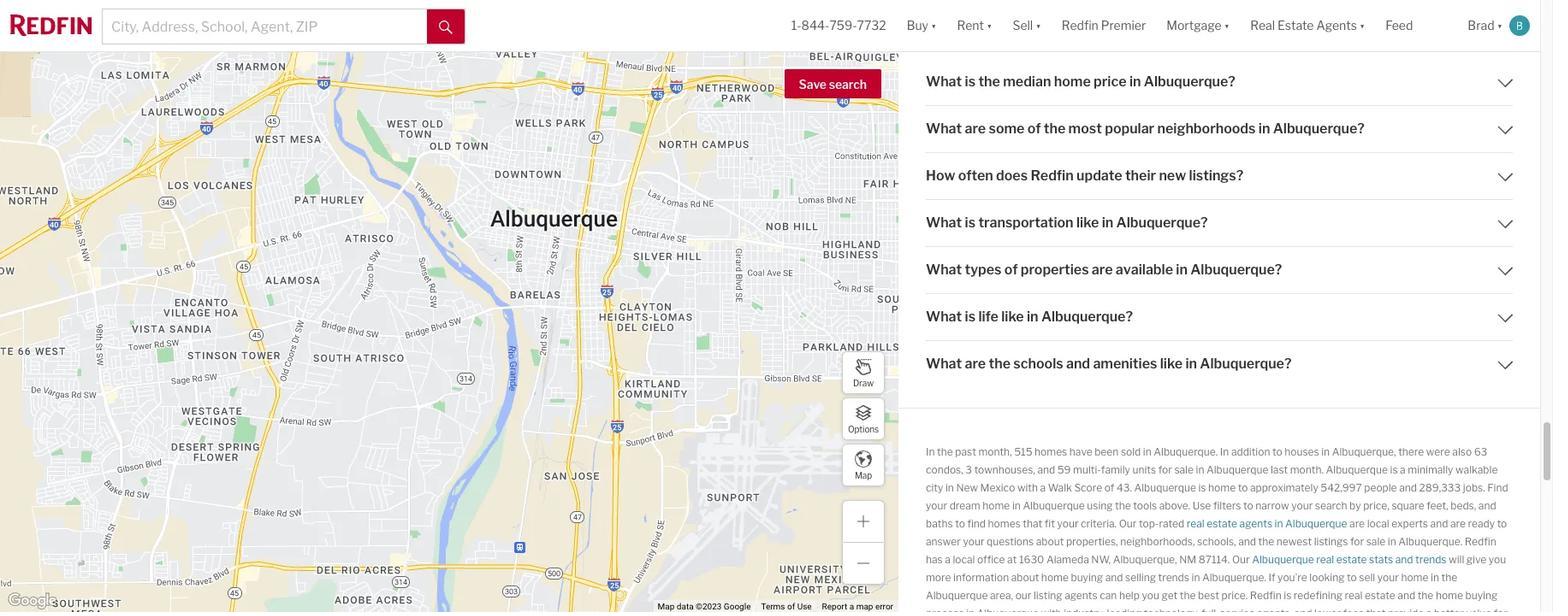 Task type: describe. For each thing, give the bounding box(es) containing it.
new
[[1159, 167, 1186, 184]]

questions
[[1088, 27, 1179, 49]]

redfin has a local office at 1630 alameda nw, albuquerque, nm 87114.
[[926, 535, 1497, 566]]

in right available
[[1176, 261, 1188, 278]]

what are some of the most popular neighborhoods in albuquerque?
[[926, 120, 1365, 137]]

better
[[1434, 607, 1464, 613]]

albuquerque, inside redfin has a local office at 1630 alameda nw, albuquerque, nm 87114.
[[1113, 553, 1177, 566]]

our for our top-rated real estate agents in albuquerque
[[1119, 517, 1137, 530]]

sell ▾ button
[[1003, 0, 1052, 51]]

759-
[[830, 18, 857, 33]]

price,
[[1364, 499, 1390, 512]]

find
[[1488, 481, 1509, 494]]

▾ for mortgage ▾
[[1224, 18, 1230, 33]]

are down by
[[1350, 517, 1365, 530]]

in addition to houses in albuquerque, there
[[1220, 445, 1427, 458]]

been
[[1095, 445, 1119, 458]]

0 horizontal spatial .
[[1264, 571, 1267, 584]]

what for what is transportation like in albuquerque?
[[926, 214, 962, 231]]

fit
[[1045, 517, 1055, 530]]

buy ▾ button
[[907, 0, 937, 51]]

life
[[979, 309, 999, 325]]

units
[[1133, 463, 1156, 476]]

of inside the albuquerque is a minimally walkable city in new mexico with a walk score of 43.
[[1105, 481, 1115, 494]]

what for what are some of the most popular neighborhoods in albuquerque?
[[926, 120, 962, 137]]

above.
[[1159, 499, 1191, 512]]

houses
[[1285, 445, 1319, 458]]

you're
[[1278, 571, 1308, 584]]

that inside the use filters to narrow your search by price, square feet, beds, and baths to find homes that fit your criteria.
[[1023, 517, 1043, 530]]

are down beds,
[[1451, 517, 1466, 530]]

and inside the will give you more information about home buying and selling trends in
[[1105, 571, 1123, 584]]

albuquerque inside the albuquerque is a minimally walkable city in new mexico with a walk score of 43.
[[1326, 463, 1388, 476]]

industry-
[[1064, 607, 1107, 613]]

has
[[926, 553, 943, 566]]

in inside find your dream home in albuquerque using the tools above.
[[1012, 499, 1021, 512]]

in for in the past month, 515 homes have been sold in albuquerque.
[[926, 445, 935, 458]]

most
[[1069, 120, 1102, 137]]

often
[[958, 167, 993, 184]]

mexico
[[980, 481, 1015, 494]]

our for our albuquerque real estate stats and trends
[[1232, 553, 1250, 566]]

▾ for rent ▾
[[987, 18, 992, 33]]

your inside find your dream home in albuquerque using the tools above.
[[926, 499, 948, 512]]

the down 'will'
[[1442, 571, 1458, 584]]

is for transportation
[[965, 214, 976, 231]]

approximately
[[1250, 481, 1319, 494]]

in the past month, 515 homes have been sold in albuquerque.
[[926, 445, 1220, 458]]

in inside the albuquerque is a minimally walkable city in new mexico with a walk score of 43.
[[946, 481, 954, 494]]

and right stats
[[1396, 553, 1413, 566]]

is for a
[[1390, 463, 1398, 476]]

filters
[[1214, 499, 1241, 512]]

is for life
[[965, 309, 976, 325]]

in inside are local experts and are ready to answer your questions about properties, neighborhoods, schools, and the newest listings for sale in
[[1388, 535, 1396, 548]]

albuquerque up price.
[[1202, 571, 1264, 584]]

are down life
[[965, 356, 986, 372]]

sale inside are local experts and are ready to answer your questions about properties, neighborhoods, schools, and the newest listings for sale in
[[1367, 535, 1386, 548]]

in right amenities
[[1186, 356, 1197, 372]]

0 horizontal spatial sale
[[1175, 463, 1194, 476]]

map
[[856, 603, 873, 612]]

were also 63 condos,
[[926, 445, 1488, 476]]

a left map
[[850, 603, 854, 612]]

what for what are the schools and amenities like in albuquerque?
[[926, 356, 962, 372]]

leading
[[1107, 607, 1142, 613]]

more
[[926, 571, 951, 584]]

redefining
[[1294, 589, 1343, 602]]

albuquerque up you're on the right bottom
[[1252, 553, 1314, 566]]

to inside "if you're looking to sell your home in the albuquerque area, our listing agents can help you get the best price."
[[1347, 571, 1357, 584]]

a inside "redfin is redefining real estate and the home buying process in albuquerque with industry-leading technology, full-service agents, and lower fees that provide a better value fo"
[[1427, 607, 1432, 613]]

properties,
[[1066, 535, 1118, 548]]

area,
[[990, 589, 1013, 602]]

does
[[996, 167, 1028, 184]]

the right get
[[1180, 589, 1196, 602]]

▾ for buy ▾
[[931, 18, 937, 33]]

albuquerque down experts
[[1399, 535, 1461, 548]]

and right schools
[[1066, 356, 1090, 372]]

sold
[[1121, 445, 1141, 458]]

in right "neighborhoods"
[[1259, 120, 1270, 137]]

about inside the will give you more information about home buying and selling trends in
[[1011, 571, 1039, 584]]

family
[[1101, 463, 1131, 476]]

7732
[[857, 18, 886, 33]]

information
[[953, 571, 1009, 584]]

google image
[[4, 591, 61, 613]]

rent ▾ button
[[947, 0, 1003, 51]]

1 vertical spatial real
[[1316, 553, 1334, 566]]

narrow
[[1256, 499, 1289, 512]]

rent ▾
[[957, 18, 992, 33]]

the inside "redfin is redefining real estate and the home buying process in albuquerque with industry-leading technology, full-service agents, and lower fees that provide a better value fo"
[[1418, 589, 1434, 602]]

of right some
[[1028, 120, 1041, 137]]

search inside the use filters to narrow your search by price, square feet, beds, and baths to find homes that fit your criteria.
[[1315, 499, 1348, 512]]

use inside the use filters to narrow your search by price, square feet, beds, and baths to find homes that fit your criteria.
[[1193, 499, 1211, 512]]

new
[[956, 481, 978, 494]]

is for the
[[965, 73, 976, 89]]

home inside the will give you more information about home buying and selling trends in
[[1041, 571, 1069, 584]]

buying inside "redfin is redefining real estate and the home buying process in albuquerque with industry-leading technology, full-service agents, and lower fees that provide a better value fo"
[[1466, 589, 1498, 602]]

the left the median
[[979, 73, 1000, 89]]

if
[[1269, 571, 1276, 584]]

redfin for redfin has a local office at 1630 alameda nw, albuquerque, nm 87114.
[[1465, 535, 1497, 548]]

0 vertical spatial albuquerque,
[[1332, 445, 1396, 458]]

agents inside "if you're looking to sell your home in the albuquerque area, our listing agents can help you get the best price."
[[1065, 589, 1098, 602]]

process
[[926, 607, 964, 613]]

in right houses at the bottom of the page
[[1322, 445, 1330, 458]]

value
[[1466, 607, 1492, 613]]

feed
[[1386, 18, 1413, 33]]

3 townhouses, and 59 multi-family units for sale in albuquerque last month.
[[966, 463, 1326, 476]]

and up provide on the bottom of page
[[1398, 589, 1416, 602]]

home inside "if you're looking to sell your home in the albuquerque area, our listing agents can help you get the best price."
[[1401, 571, 1429, 584]]

you inside the will give you more information about home buying and selling trends in
[[1489, 553, 1506, 566]]

in for in addition to houses in albuquerque, there
[[1220, 445, 1229, 458]]

▾ for brad ▾
[[1497, 18, 1503, 33]]

about inside are local experts and are ready to answer your questions about properties, neighborhoods, schools, and the newest listings for sale in
[[1036, 535, 1064, 548]]

in right sold
[[1143, 445, 1152, 458]]

home left price
[[1054, 73, 1091, 89]]

1-844-759-7732
[[791, 18, 886, 33]]

find
[[967, 517, 986, 530]]

selling
[[1125, 571, 1156, 584]]

in down albuquerque.
[[1196, 463, 1205, 476]]

help
[[1119, 589, 1140, 602]]

are left some
[[965, 120, 986, 137]]

get
[[1162, 589, 1178, 602]]

your inside "if you're looking to sell your home in the albuquerque area, our listing agents can help you get the best price."
[[1378, 571, 1399, 584]]

experts
[[1392, 517, 1428, 530]]

draw button
[[842, 352, 885, 395]]

local inside redfin has a local office at 1630 alameda nw, albuquerque, nm 87114.
[[953, 553, 975, 566]]

real estate agents ▾ link
[[1251, 0, 1365, 51]]

report a map error
[[822, 603, 894, 612]]

terms of use link
[[761, 603, 812, 612]]

and down our top-rated real estate agents in albuquerque
[[1239, 535, 1256, 548]]

dream
[[950, 499, 981, 512]]

terms
[[761, 603, 785, 612]]

data
[[677, 603, 694, 612]]

price.
[[1222, 589, 1248, 602]]

error
[[875, 603, 894, 612]]

albuquerque inside find your dream home in albuquerque using the tools above.
[[1023, 499, 1085, 512]]

2 horizontal spatial like
[[1160, 356, 1183, 372]]

844-
[[802, 18, 830, 33]]

map data ©2023 google
[[658, 603, 751, 612]]

listing
[[1034, 589, 1063, 602]]

map region
[[0, 0, 968, 613]]

what for what is the median home price in albuquerque?
[[926, 73, 962, 89]]

like for life
[[1002, 309, 1024, 325]]

trends inside the will give you more information about home buying and selling trends in
[[1158, 571, 1190, 584]]

a left walk at the bottom right of the page
[[1040, 481, 1046, 494]]

1-
[[791, 18, 802, 33]]

of right terms
[[787, 603, 795, 612]]

you inside "if you're looking to sell your home in the albuquerque area, our listing agents can help you get the best price."
[[1142, 589, 1160, 602]]

is for redefining
[[1284, 589, 1292, 602]]

transportation
[[979, 214, 1074, 231]]

to left find
[[955, 517, 965, 530]]

what types of properties are available in albuquerque?
[[926, 261, 1282, 278]]

some
[[989, 120, 1025, 137]]

also
[[1453, 445, 1472, 458]]

the left most
[[1044, 120, 1066, 137]]

to right filters
[[1244, 499, 1254, 512]]

questions
[[987, 535, 1034, 548]]

sell
[[1359, 571, 1376, 584]]

will
[[1449, 553, 1465, 566]]

google
[[724, 603, 751, 612]]

criteria.
[[1081, 517, 1117, 530]]

City, Address, School, Agent, ZIP search field
[[103, 9, 427, 44]]

and down "redefining"
[[1295, 607, 1312, 613]]

search inside button
[[829, 77, 867, 92]]

minimally
[[1408, 463, 1454, 476]]

newest
[[1277, 535, 1312, 548]]

brad
[[1468, 18, 1495, 33]]

albuquerque up above.
[[1134, 481, 1196, 494]]



Task type: locate. For each thing, give the bounding box(es) containing it.
albuquerque, up selling
[[1113, 553, 1177, 566]]

types
[[965, 261, 1002, 278]]

1 vertical spatial buying
[[1466, 589, 1498, 602]]

your
[[926, 499, 948, 512], [1292, 499, 1313, 512], [1057, 517, 1079, 530], [963, 535, 985, 548], [1378, 571, 1399, 584]]

a inside redfin has a local office at 1630 alameda nw, albuquerque, nm 87114.
[[945, 553, 951, 566]]

3 what from the top
[[926, 214, 962, 231]]

1 vertical spatial that
[[1366, 607, 1386, 613]]

1 vertical spatial search
[[1315, 499, 1348, 512]]

albuquerque up listings
[[1286, 517, 1348, 530]]

0 vertical spatial .
[[1461, 535, 1463, 548]]

sale up stats
[[1367, 535, 1386, 548]]

user photo image
[[1510, 15, 1530, 36]]

0 vertical spatial that
[[1023, 517, 1043, 530]]

1 horizontal spatial agents
[[1240, 517, 1273, 530]]

albuquerque down addition
[[1207, 463, 1269, 476]]

▾ right "agents"
[[1360, 18, 1365, 33]]

0 horizontal spatial for
[[1159, 463, 1172, 476]]

real inside "redfin is redefining real estate and the home buying process in albuquerque with industry-leading technology, full-service agents, and lower fees that provide a better value fo"
[[1345, 589, 1363, 602]]

1 vertical spatial .
[[1264, 571, 1267, 584]]

buying down nw,
[[1071, 571, 1103, 584]]

3
[[966, 463, 972, 476]]

albuquerque .
[[1399, 535, 1463, 548], [1202, 571, 1269, 584]]

0 horizontal spatial map
[[658, 603, 675, 612]]

beds,
[[1451, 499, 1477, 512]]

and down feet,
[[1431, 517, 1448, 530]]

. left the if
[[1264, 571, 1267, 584]]

redfin inside 'button'
[[1062, 18, 1099, 33]]

map for map data ©2023 google
[[658, 603, 675, 612]]

0 vertical spatial you
[[1489, 553, 1506, 566]]

by
[[1350, 499, 1361, 512]]

month.
[[1290, 463, 1324, 476]]

1 horizontal spatial albuquerque,
[[1332, 445, 1396, 458]]

1 vertical spatial estate
[[1337, 553, 1367, 566]]

what is life like in albuquerque?
[[926, 309, 1133, 325]]

1 vertical spatial agents
[[1065, 589, 1098, 602]]

0 horizontal spatial local
[[953, 553, 975, 566]]

you left get
[[1142, 589, 1160, 602]]

1 horizontal spatial in
[[1220, 445, 1229, 458]]

289,333
[[1419, 481, 1461, 494]]

home up better
[[1436, 589, 1463, 602]]

the left schools
[[989, 356, 1011, 372]]

agents
[[1317, 18, 1357, 33]]

1 vertical spatial trends
[[1158, 571, 1190, 584]]

you right give
[[1489, 553, 1506, 566]]

0 horizontal spatial buying
[[1071, 571, 1103, 584]]

to inside are local experts and are ready to answer your questions about properties, neighborhoods, schools, and the newest listings for sale in
[[1497, 517, 1507, 530]]

real for redefining
[[1345, 589, 1363, 602]]

and inside the use filters to narrow your search by price, square feet, beds, and baths to find homes that fit your criteria.
[[1479, 499, 1497, 512]]

redfin left premier
[[1062, 18, 1099, 33]]

estate up 'sell'
[[1337, 553, 1367, 566]]

4 ▾ from the left
[[1224, 18, 1230, 33]]

0 horizontal spatial use
[[797, 603, 812, 612]]

map inside button
[[855, 470, 872, 481]]

0 horizontal spatial like
[[1002, 309, 1024, 325]]

1 vertical spatial sale
[[1367, 535, 1386, 548]]

is up the 'people'
[[1390, 463, 1398, 476]]

a down there
[[1400, 463, 1406, 476]]

1 horizontal spatial use
[[1193, 499, 1211, 512]]

in right life
[[1027, 309, 1039, 325]]

0 vertical spatial estate
[[1207, 517, 1238, 530]]

1 vertical spatial our
[[1232, 553, 1250, 566]]

2 what from the top
[[926, 120, 962, 137]]

buy ▾
[[907, 18, 937, 33]]

542,997
[[1321, 481, 1362, 494]]

0 horizontal spatial albuquerque .
[[1202, 571, 1269, 584]]

home up filters
[[1209, 481, 1236, 494]]

in right process
[[966, 607, 975, 613]]

full-
[[1202, 607, 1220, 613]]

albuquerque down the area,
[[977, 607, 1039, 613]]

1 vertical spatial homes
[[988, 517, 1021, 530]]

month,
[[979, 445, 1012, 458]]

neighborhoods
[[1158, 120, 1256, 137]]

trends
[[1416, 553, 1447, 566], [1158, 571, 1190, 584]]

0 vertical spatial buying
[[1071, 571, 1103, 584]]

redfin right does
[[1031, 167, 1074, 184]]

is
[[965, 73, 976, 89], [965, 214, 976, 231], [965, 309, 976, 325], [1390, 463, 1398, 476], [1199, 481, 1206, 494], [1284, 589, 1292, 602]]

how often does redfin update their new listings?
[[926, 167, 1244, 184]]

buy
[[907, 18, 929, 33]]

service
[[1220, 607, 1255, 613]]

our albuquerque real estate stats and trends
[[1232, 553, 1447, 566]]

0 vertical spatial map
[[855, 470, 872, 481]]

1 horizontal spatial for
[[1351, 535, 1364, 548]]

local
[[1367, 517, 1390, 530], [953, 553, 975, 566]]

can
[[1100, 589, 1117, 602]]

albuquerque inside "redfin is redefining real estate and the home buying process in albuquerque with industry-leading technology, full-service agents, and lower fees that provide a better value fo"
[[977, 607, 1039, 613]]

the up condos,
[[937, 445, 953, 458]]

▾ right rent
[[987, 18, 992, 33]]

with inside "redfin is redefining real estate and the home buying process in albuquerque with industry-leading technology, full-service agents, and lower fees that provide a better value fo"
[[1041, 607, 1062, 613]]

in down mexico
[[1012, 499, 1021, 512]]

2 vertical spatial estate
[[1365, 589, 1396, 602]]

0 horizontal spatial agents
[[1065, 589, 1098, 602]]

▾ right the sell
[[1036, 18, 1041, 33]]

estate for redefining
[[1365, 589, 1396, 602]]

0 horizontal spatial you
[[1142, 589, 1160, 602]]

0 horizontal spatial that
[[1023, 517, 1043, 530]]

estate down filters
[[1207, 517, 1238, 530]]

redfin up agents,
[[1250, 589, 1282, 602]]

the down 43.
[[1115, 499, 1131, 512]]

past
[[955, 445, 976, 458]]

1 horizontal spatial you
[[1489, 553, 1506, 566]]

and left 59
[[1038, 463, 1055, 476]]

your down stats
[[1378, 571, 1399, 584]]

what for what types of properties are available in albuquerque?
[[926, 261, 962, 278]]

▾ for sell ▾
[[1036, 18, 1041, 33]]

like down how often does redfin update their new listings?
[[1077, 214, 1099, 231]]

how
[[926, 167, 956, 184]]

87114.
[[1199, 553, 1230, 566]]

1 in from the left
[[926, 445, 935, 458]]

redfin inside "redfin is redefining real estate and the home buying process in albuquerque with industry-leading technology, full-service agents, and lower fees that provide a better value fo"
[[1250, 589, 1282, 602]]

your down albuquerque is home to approximately 542,997 people and 289,333 jobs.
[[1292, 499, 1313, 512]]

▾ right mortgage at the top right of page
[[1224, 18, 1230, 33]]

about up our
[[1011, 571, 1039, 584]]

with down townhouses, at the bottom right
[[1018, 481, 1038, 494]]

albuquerque up 542,997
[[1326, 463, 1388, 476]]

1 horizontal spatial homes
[[1035, 445, 1067, 458]]

about down fit
[[1036, 535, 1064, 548]]

frequently
[[926, 27, 1023, 49]]

5 ▾ from the left
[[1360, 18, 1365, 33]]

your down city
[[926, 499, 948, 512]]

buy ▾ button
[[897, 0, 947, 51]]

2 vertical spatial real
[[1345, 589, 1363, 602]]

estate
[[1207, 517, 1238, 530], [1337, 553, 1367, 566], [1365, 589, 1396, 602]]

buying inside the will give you more information about home buying and selling trends in
[[1071, 571, 1103, 584]]

score
[[1074, 481, 1103, 494]]

©2023
[[696, 603, 722, 612]]

0 horizontal spatial our
[[1119, 517, 1137, 530]]

in down narrow
[[1275, 517, 1283, 530]]

what is transportation like in albuquerque?
[[926, 214, 1208, 231]]

the inside find your dream home in albuquerque using the tools above.
[[1115, 499, 1131, 512]]

in down nm
[[1192, 571, 1200, 584]]

1 vertical spatial map
[[658, 603, 675, 612]]

a
[[1400, 463, 1406, 476], [1040, 481, 1046, 494], [945, 553, 951, 566], [850, 603, 854, 612], [1427, 607, 1432, 613]]

redfin is redefining real estate and the home buying process in albuquerque with industry-leading technology, full-service agents, and lower fees that provide a better value fo
[[926, 589, 1508, 613]]

draw
[[853, 378, 874, 388]]

1 horizontal spatial search
[[1315, 499, 1348, 512]]

use left filters
[[1193, 499, 1211, 512]]

people
[[1364, 481, 1397, 494]]

square
[[1392, 499, 1425, 512]]

redfin premier
[[1062, 18, 1146, 33]]

0 vertical spatial albuquerque .
[[1399, 535, 1463, 548]]

your inside are local experts and are ready to answer your questions about properties, neighborhoods, schools, and the newest listings for sale in
[[963, 535, 985, 548]]

1 horizontal spatial buying
[[1466, 589, 1498, 602]]

what down how
[[926, 214, 962, 231]]

the up provide on the bottom of page
[[1418, 589, 1434, 602]]

in right price
[[1130, 73, 1141, 89]]

1 vertical spatial for
[[1351, 535, 1364, 548]]

redfin inside redfin has a local office at 1630 alameda nw, albuquerque, nm 87114.
[[1465, 535, 1497, 548]]

1 vertical spatial use
[[797, 603, 812, 612]]

use filters to narrow your search by price, square feet, beds, and baths to find homes that fit your criteria.
[[926, 499, 1497, 530]]

1 horizontal spatial albuquerque .
[[1399, 535, 1463, 548]]

what
[[926, 73, 962, 89], [926, 120, 962, 137], [926, 214, 962, 231], [926, 261, 962, 278], [926, 309, 962, 325], [926, 356, 962, 372]]

in inside "redfin is redefining real estate and the home buying process in albuquerque with industry-leading technology, full-service agents, and lower fees that provide a better value fo"
[[966, 607, 975, 613]]

homes inside the use filters to narrow your search by price, square feet, beds, and baths to find homes that fit your criteria.
[[988, 517, 1021, 530]]

popular
[[1105, 120, 1155, 137]]

home up listing
[[1041, 571, 1069, 584]]

in up condos,
[[926, 445, 935, 458]]

in inside the will give you more information about home buying and selling trends in
[[1192, 571, 1200, 584]]

redfin for redfin is redefining real estate and the home buying process in albuquerque with industry-leading technology, full-service agents, and lower fees that provide a better value fo
[[1250, 589, 1282, 602]]

there
[[1399, 445, 1424, 458]]

in up better
[[1431, 571, 1439, 584]]

home inside "redfin is redefining real estate and the home buying process in albuquerque with industry-leading technology, full-service agents, and lower fees that provide a better value fo"
[[1436, 589, 1463, 602]]

what down frequently
[[926, 73, 962, 89]]

in right city
[[946, 481, 954, 494]]

walk
[[1048, 481, 1072, 494]]

is down you're on the right bottom
[[1284, 589, 1292, 602]]

0 horizontal spatial with
[[1018, 481, 1038, 494]]

3 ▾ from the left
[[1036, 18, 1041, 33]]

that inside "redfin is redefining real estate and the home buying process in albuquerque with industry-leading technology, full-service agents, and lower fees that provide a better value fo"
[[1366, 607, 1386, 613]]

6 what from the top
[[926, 356, 962, 372]]

albuquerque inside "if you're looking to sell your home in the albuquerque area, our listing agents can help you get the best price."
[[926, 589, 988, 602]]

brad ▾
[[1468, 18, 1503, 33]]

local inside are local experts and are ready to answer your questions about properties, neighborhoods, schools, and the newest listings for sale in
[[1367, 517, 1390, 530]]

you
[[1489, 553, 1506, 566], [1142, 589, 1160, 602]]

1 vertical spatial albuquerque .
[[1202, 571, 1269, 584]]

are left available
[[1092, 261, 1113, 278]]

options button
[[842, 398, 885, 441]]

real right rated
[[1187, 517, 1205, 530]]

local up information
[[953, 553, 975, 566]]

real
[[1187, 517, 1205, 530], [1316, 553, 1334, 566], [1345, 589, 1363, 602]]

1 horizontal spatial real
[[1316, 553, 1334, 566]]

2 ▾ from the left
[[987, 18, 992, 33]]

▾ inside dropdown button
[[1360, 18, 1365, 33]]

agents down narrow
[[1240, 517, 1273, 530]]

sell ▾
[[1013, 18, 1041, 33]]

0 horizontal spatial trends
[[1158, 571, 1190, 584]]

our left top-
[[1119, 517, 1137, 530]]

the inside are local experts and are ready to answer your questions about properties, neighborhoods, schools, and the newest listings for sale in
[[1259, 535, 1275, 548]]

rent ▾ button
[[957, 0, 992, 51]]

report
[[822, 603, 848, 612]]

1 vertical spatial like
[[1002, 309, 1024, 325]]

fees
[[1343, 607, 1364, 613]]

provide
[[1388, 607, 1424, 613]]

submit search image
[[439, 20, 453, 34]]

1 horizontal spatial .
[[1461, 535, 1463, 548]]

5 what from the top
[[926, 309, 962, 325]]

1 ▾ from the left
[[931, 18, 937, 33]]

multi-
[[1073, 463, 1101, 476]]

0 vertical spatial homes
[[1035, 445, 1067, 458]]

2 vertical spatial like
[[1160, 356, 1183, 372]]

real estate agents ▾ button
[[1240, 0, 1376, 51]]

with down listing
[[1041, 607, 1062, 613]]

albuquerque is a minimally walkable city in new mexico with a walk score of 43.
[[926, 463, 1498, 494]]

0 vertical spatial search
[[829, 77, 867, 92]]

to up filters
[[1238, 481, 1248, 494]]

is down often
[[965, 214, 976, 231]]

1 vertical spatial with
[[1041, 607, 1062, 613]]

in left addition
[[1220, 445, 1229, 458]]

what right draw button
[[926, 356, 962, 372]]

0 vertical spatial real
[[1187, 517, 1205, 530]]

map button
[[842, 444, 885, 487]]

0 horizontal spatial albuquerque,
[[1113, 553, 1177, 566]]

will give you more information about home buying and selling trends in
[[926, 553, 1506, 584]]

that left fit
[[1023, 517, 1043, 530]]

1 horizontal spatial with
[[1041, 607, 1062, 613]]

redfin
[[1062, 18, 1099, 33], [1031, 167, 1074, 184], [1465, 535, 1497, 548], [1250, 589, 1282, 602]]

what left types
[[926, 261, 962, 278]]

is inside the albuquerque is a minimally walkable city in new mexico with a walk score of 43.
[[1390, 463, 1398, 476]]

1 what from the top
[[926, 73, 962, 89]]

0 horizontal spatial homes
[[988, 517, 1021, 530]]

map for map
[[855, 470, 872, 481]]

0 horizontal spatial real
[[1187, 517, 1205, 530]]

0 vertical spatial local
[[1367, 517, 1390, 530]]

are local experts and are ready to answer your questions about properties, neighborhoods, schools, and the newest listings for sale in
[[926, 517, 1507, 548]]

listings
[[1314, 535, 1348, 548]]

mortgage ▾ button
[[1156, 0, 1240, 51]]

albuquerque?
[[1144, 73, 1236, 89], [1273, 120, 1365, 137], [1117, 214, 1208, 231], [1191, 261, 1282, 278], [1041, 309, 1133, 325], [1200, 356, 1292, 372]]

in up what types of properties are available in albuquerque?
[[1102, 214, 1114, 231]]

albuquerque . up price.
[[1202, 571, 1269, 584]]

0 vertical spatial sale
[[1175, 463, 1194, 476]]

0 vertical spatial trends
[[1416, 553, 1447, 566]]

in inside "if you're looking to sell your home in the albuquerque area, our listing agents can help you get the best price."
[[1431, 571, 1439, 584]]

save
[[799, 77, 827, 92]]

6 ▾ from the left
[[1497, 18, 1503, 33]]

albuquerque up process
[[926, 589, 988, 602]]

what up how
[[926, 120, 962, 137]]

condos,
[[926, 463, 963, 476]]

0 horizontal spatial in
[[926, 445, 935, 458]]

frequently asked questions
[[926, 27, 1179, 49]]

4 what from the top
[[926, 261, 962, 278]]

0 vertical spatial use
[[1193, 499, 1211, 512]]

a right 'has'
[[945, 553, 951, 566]]

that right fees
[[1366, 607, 1386, 613]]

0 vertical spatial with
[[1018, 481, 1038, 494]]

1 vertical spatial you
[[1142, 589, 1160, 602]]

buying up value
[[1466, 589, 1498, 602]]

map left data on the left
[[658, 603, 675, 612]]

and up square
[[1399, 481, 1417, 494]]

1 vertical spatial about
[[1011, 571, 1039, 584]]

like for transportation
[[1077, 214, 1099, 231]]

is for home
[[1199, 481, 1206, 494]]

addition
[[1231, 445, 1270, 458]]

0 vertical spatial about
[[1036, 535, 1064, 548]]

about
[[1036, 535, 1064, 548], [1011, 571, 1039, 584]]

0 horizontal spatial search
[[829, 77, 867, 92]]

. up 'will'
[[1461, 535, 1463, 548]]

albuquerque . down experts
[[1399, 535, 1463, 548]]

is inside "redfin is redefining real estate and the home buying process in albuquerque with industry-leading technology, full-service agents, and lower fees that provide a better value fo"
[[1284, 589, 1292, 602]]

1 horizontal spatial local
[[1367, 517, 1390, 530]]

report a map error link
[[822, 603, 894, 612]]

agents up industry-
[[1065, 589, 1098, 602]]

looking
[[1310, 571, 1345, 584]]

1 horizontal spatial that
[[1366, 607, 1386, 613]]

trends up get
[[1158, 571, 1190, 584]]

home inside find your dream home in albuquerque using the tools above.
[[983, 499, 1010, 512]]

estate inside "redfin is redefining real estate and the home buying process in albuquerque with industry-leading technology, full-service agents, and lower fees that provide a better value fo"
[[1365, 589, 1396, 602]]

our top-rated real estate agents in albuquerque
[[1119, 517, 1348, 530]]

agents
[[1240, 517, 1273, 530], [1065, 589, 1098, 602]]

technology,
[[1144, 607, 1199, 613]]

real estate agents ▾
[[1251, 18, 1365, 33]]

1 horizontal spatial map
[[855, 470, 872, 481]]

albuquerque up fit
[[1023, 499, 1085, 512]]

1 horizontal spatial trends
[[1416, 553, 1447, 566]]

city
[[926, 481, 943, 494]]

to up the last
[[1273, 445, 1283, 458]]

sale down albuquerque.
[[1175, 463, 1194, 476]]

1 vertical spatial local
[[953, 553, 975, 566]]

0 vertical spatial like
[[1077, 214, 1099, 231]]

0 vertical spatial for
[[1159, 463, 1172, 476]]

in up stats
[[1388, 535, 1396, 548]]

tools
[[1133, 499, 1157, 512]]

rent
[[957, 18, 984, 33]]

0 vertical spatial agents
[[1240, 517, 1273, 530]]

buying
[[1071, 571, 1103, 584], [1466, 589, 1498, 602]]

what for what is life like in albuquerque?
[[926, 309, 962, 325]]

your right fit
[[1057, 517, 1079, 530]]

albuquerque is home to approximately 542,997 people and 289,333 jobs.
[[1134, 481, 1488, 494]]

of right types
[[1005, 261, 1018, 278]]

2 in from the left
[[1220, 445, 1229, 458]]

for inside are local experts and are ready to answer your questions about properties, neighborhoods, schools, and the newest listings for sale in
[[1351, 535, 1364, 548]]

real for rated
[[1187, 517, 1205, 530]]

1 horizontal spatial our
[[1232, 553, 1250, 566]]

with inside the albuquerque is a minimally walkable city in new mexico with a walk score of 43.
[[1018, 481, 1038, 494]]

1 vertical spatial albuquerque,
[[1113, 553, 1177, 566]]

1 horizontal spatial like
[[1077, 214, 1099, 231]]

estate for rated
[[1207, 517, 1238, 530]]

redfin for redfin premier
[[1062, 18, 1099, 33]]

1 horizontal spatial sale
[[1367, 535, 1386, 548]]

what left life
[[926, 309, 962, 325]]

real up the looking
[[1316, 553, 1334, 566]]

were
[[1427, 445, 1450, 458]]

the left 'newest' at the bottom right of page
[[1259, 535, 1275, 548]]

0 vertical spatial our
[[1119, 517, 1137, 530]]

2 horizontal spatial real
[[1345, 589, 1363, 602]]



Task type: vqa. For each thing, say whether or not it's contained in the screenshot.
the right the of
no



